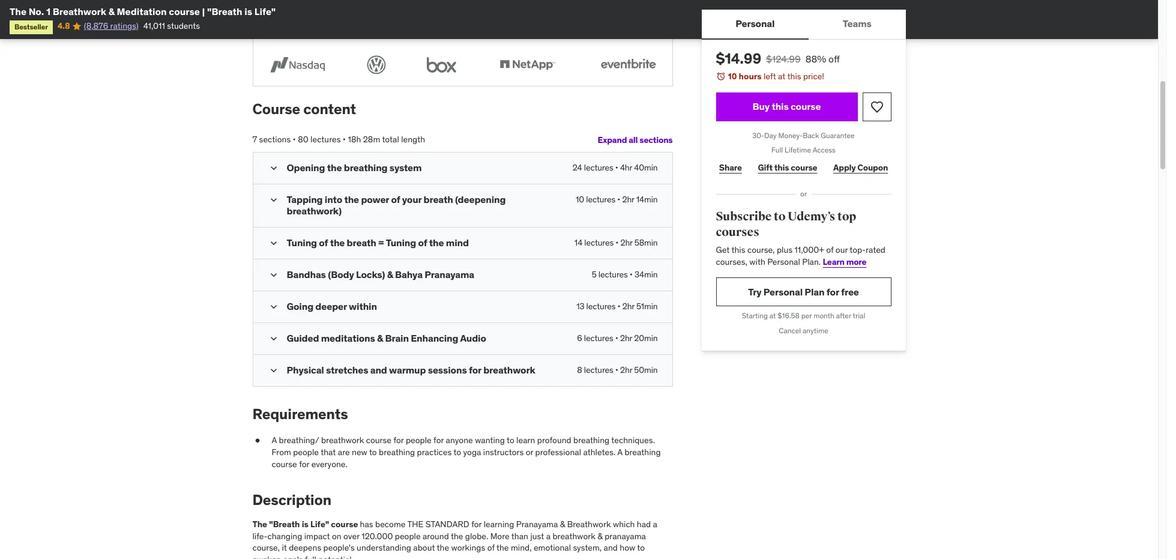 Task type: describe. For each thing, give the bounding box(es) containing it.
14 lectures • 2hr 58min
[[575, 237, 658, 248]]

$124.99
[[766, 53, 801, 65]]

on
[[332, 531, 342, 541]]

plus
[[777, 245, 793, 255]]

0 vertical spatial pranayama
[[425, 268, 474, 280]]

wishlist image
[[870, 99, 884, 114]]

going
[[287, 300, 313, 312]]

content
[[303, 100, 356, 119]]

gift this course link
[[755, 156, 821, 180]]

this for get
[[732, 245, 746, 255]]

our inside get this course, plus 11,000+ of our top-rated courses, with personal plan.
[[836, 245, 848, 255]]

0 vertical spatial is
[[245, 5, 252, 17]]

eventbrite image
[[594, 54, 663, 77]]

course down the from
[[272, 459, 297, 469]]

1 horizontal spatial at
[[778, 71, 786, 82]]

coupon
[[858, 162, 888, 173]]

(body
[[328, 268, 354, 280]]

this for gift
[[774, 162, 789, 173]]

deepens
[[289, 542, 321, 553]]

physical
[[287, 364, 324, 376]]

share button
[[716, 156, 745, 180]]

trusted
[[502, 16, 529, 27]]

breathwork inside has become the standard for learning pranayama & breathwork which had a life-changing impact on over 120.000 people around the globe. more than just a breathwork & pranayama course, it deepens people's understanding about the workings of the mind, emotional system, and how to awaken one's full potential.
[[553, 531, 596, 541]]

tuning of the breath = tuning of the mind
[[287, 236, 469, 248]]

the up (body
[[330, 236, 345, 248]]

apply coupon button
[[830, 156, 891, 180]]

small image for opening
[[268, 162, 280, 174]]

techniques.
[[611, 435, 655, 446]]

1 horizontal spatial a
[[653, 519, 657, 530]]

• for tuning of the breath = tuning of the mind
[[616, 237, 619, 248]]

netapp image
[[493, 54, 562, 77]]

1 sections from the left
[[259, 134, 291, 145]]

0 horizontal spatial and
[[370, 364, 387, 376]]

emotional
[[534, 542, 571, 553]]

of up bahya
[[418, 236, 427, 248]]

24 lectures • 4hr 40min
[[573, 162, 658, 173]]

1 vertical spatial a
[[546, 531, 551, 541]]

back
[[803, 131, 819, 140]]

at inside starting at $16.58 per month after trial cancel anytime
[[770, 311, 776, 320]]

2hr for breath
[[622, 194, 634, 205]]

physical stretches and warmup sessions for breathwork
[[287, 364, 535, 376]]

gift this course
[[758, 162, 817, 173]]

6 lectures • 2hr 20min
[[577, 332, 658, 343]]

1 horizontal spatial a
[[617, 447, 623, 458]]

breath inside tapping into the power of your breath (deepening breathwork)
[[424, 194, 453, 206]]

4hr
[[620, 162, 632, 173]]

box image
[[421, 54, 461, 77]]

a breathing/ breathwork course for people for anyone wanting to learn profound breathing techniques. from people that are new to breathing practices to yoga instructors or professional athletes. a breathing course for everyone.
[[272, 435, 661, 469]]

7 sections • 80 lectures • 18h 28m total length
[[252, 134, 425, 145]]

bandhas
[[287, 268, 326, 280]]

selected
[[324, 16, 356, 27]]

opening
[[287, 162, 325, 174]]

locks)
[[356, 268, 385, 280]]

length
[[401, 134, 425, 145]]

10 hours left at this price!
[[728, 71, 824, 82]]

potential.
[[318, 554, 354, 559]]

small image for going
[[268, 301, 280, 313]]

warmup
[[389, 364, 426, 376]]

are
[[338, 447, 350, 458]]

system
[[390, 162, 422, 174]]

to up instructors
[[507, 435, 514, 446]]

going deeper within
[[287, 300, 377, 312]]

starting
[[742, 311, 768, 320]]

gift
[[758, 162, 773, 173]]

course
[[252, 100, 300, 119]]

had
[[637, 519, 651, 530]]

small image for physical
[[268, 364, 280, 376]]

expand
[[598, 134, 627, 145]]

lectures for tuning of the breath = tuning of the mind
[[584, 237, 614, 248]]

buy this course
[[753, 100, 821, 112]]

bestseller
[[14, 22, 48, 31]]

0 vertical spatial breathwork
[[483, 364, 535, 376]]

per
[[801, 311, 812, 320]]

has become the standard for learning pranayama & breathwork which had a life-changing impact on over 120.000 people around the globe. more than just a breathwork & pranayama course, it deepens people's understanding about the workings of the mind, emotional system, and how to awaken one's full potential.
[[252, 519, 657, 559]]

globe.
[[465, 531, 488, 541]]

breathwork)
[[287, 205, 342, 217]]

of down breathwork)
[[319, 236, 328, 248]]

requirements
[[252, 404, 348, 423]]

within
[[349, 300, 377, 312]]

xsmall image
[[252, 435, 262, 447]]

small image for bandhas
[[268, 269, 280, 281]]

expand all sections
[[598, 134, 673, 145]]

buy this course button
[[716, 92, 858, 121]]

tapping into the power of your breath (deepening breathwork)
[[287, 194, 506, 217]]

has
[[360, 519, 373, 530]]

meditations
[[321, 332, 375, 344]]

breathwork inside the a breathing/ breathwork course for people for anyone wanting to learn profound breathing techniques. from people that are new to breathing practices to yoga instructors or professional athletes. a breathing course for everyone.
[[321, 435, 364, 446]]

• for guided meditations & brain enhancing audio
[[615, 332, 618, 343]]

people for to
[[293, 447, 319, 458]]

breathing right new
[[379, 447, 415, 458]]

of inside tapping into the power of your breath (deepening breathwork)
[[391, 194, 400, 206]]

enhancing
[[411, 332, 458, 344]]

7
[[252, 134, 257, 145]]

course up over
[[331, 519, 358, 530]]

plan.
[[802, 256, 821, 267]]

4.8
[[57, 21, 70, 31]]

meditation
[[117, 5, 167, 17]]

personal inside get this course, plus 11,000+ of our top-rated courses, with personal plan.
[[767, 256, 800, 267]]

apply
[[833, 162, 856, 173]]

10 for 10 hours left at this price!
[[728, 71, 737, 82]]

0 horizontal spatial "breath
[[207, 5, 242, 17]]

24
[[573, 162, 582, 173]]

course down companies
[[280, 16, 306, 27]]

brain
[[385, 332, 409, 344]]

price!
[[803, 71, 824, 82]]

that
[[321, 447, 336, 458]]

breathing down techniques.
[[625, 447, 661, 458]]

courses inside the subscribe to udemy's top courses
[[716, 224, 759, 239]]

learn more link
[[823, 256, 867, 267]]

course up students
[[169, 5, 200, 17]]

money-
[[778, 131, 803, 140]]

learning
[[484, 519, 514, 530]]

plan
[[805, 286, 825, 298]]

try personal plan for free
[[748, 286, 859, 298]]

into
[[325, 194, 342, 206]]

after
[[836, 311, 851, 320]]

course up collection
[[375, 1, 405, 13]]

this
[[263, 16, 278, 27]]

full
[[305, 554, 316, 559]]

of inside has become the standard for learning pranayama & breathwork which had a life-changing impact on over 120.000 people around the globe. more than just a breathwork & pranayama course, it deepens people's understanding about the workings of the mind, emotional system, and how to awaken one's full potential.
[[487, 542, 495, 553]]

2 tuning from the left
[[386, 236, 416, 248]]

the for the "breath is life" course
[[252, 519, 267, 530]]

14min
[[636, 194, 658, 205]]

top- inside get this course, plus 11,000+ of our top-rated courses, with personal plan.
[[850, 245, 866, 255]]

the down 7 sections • 80 lectures • 18h 28m total length
[[327, 162, 342, 174]]

more
[[490, 531, 510, 541]]

to right new
[[369, 447, 377, 458]]

personal button
[[702, 10, 809, 38]]

with
[[750, 256, 765, 267]]

2hr for breathwork
[[620, 364, 632, 375]]

course, inside get this course, plus 11,000+ of our top-rated courses, with personal plan.
[[748, 245, 775, 255]]

20min
[[634, 332, 658, 343]]

learn more
[[823, 256, 867, 267]]

personal inside personal "button"
[[736, 18, 775, 30]]

bandhas (body locks) & bahya pranayama
[[287, 268, 474, 280]]

rated inside get this course, plus 11,000+ of our top-rated courses, with personal plan.
[[866, 245, 886, 255]]

30-
[[753, 131, 764, 140]]

course, inside has become the standard for learning pranayama & breathwork which had a life-changing impact on over 120.000 people around the globe. more than just a breathwork & pranayama course, it deepens people's understanding about the workings of the mind, emotional system, and how to awaken one's full potential.
[[252, 542, 280, 553]]

• left 18h 28m
[[343, 134, 346, 145]]

guided
[[287, 332, 319, 344]]

students
[[167, 21, 200, 31]]

2hr left 20min
[[620, 332, 632, 343]]

courses inside top companies offer this course to their employees this course was selected for our collection of top-rated courses trusted by businesses worldwide.
[[471, 16, 500, 27]]



Task type: vqa. For each thing, say whether or not it's contained in the screenshot.
Sign up link
no



Task type: locate. For each thing, give the bounding box(es) containing it.
• left 34min at the right of the page
[[630, 269, 633, 280]]

tab list
[[702, 10, 906, 40]]

1 vertical spatial life"
[[310, 519, 329, 530]]

(8,876
[[84, 21, 108, 31]]

1 horizontal spatial sections
[[640, 134, 673, 145]]

1 vertical spatial our
[[836, 245, 848, 255]]

•
[[293, 134, 296, 145], [343, 134, 346, 145], [615, 162, 618, 173], [617, 194, 620, 205], [616, 237, 619, 248], [630, 269, 633, 280], [618, 301, 621, 311], [615, 332, 618, 343], [615, 364, 618, 375]]

0 horizontal spatial course,
[[252, 542, 280, 553]]

1 vertical spatial small image
[[268, 237, 280, 249]]

1 small image from the top
[[268, 162, 280, 174]]

1 vertical spatial course,
[[252, 542, 280, 553]]

breath left =
[[347, 236, 376, 248]]

to up collection
[[407, 1, 416, 13]]

trial
[[853, 311, 865, 320]]

course inside button
[[791, 100, 821, 112]]

udemy's
[[788, 209, 835, 224]]

1 vertical spatial and
[[604, 542, 618, 553]]

course content
[[252, 100, 356, 119]]

of left your
[[391, 194, 400, 206]]

system,
[[573, 542, 602, 553]]

1 horizontal spatial life"
[[310, 519, 329, 530]]

life-
[[252, 531, 268, 541]]

to
[[407, 1, 416, 13], [774, 209, 786, 224], [507, 435, 514, 446], [369, 447, 377, 458], [454, 447, 461, 458], [637, 542, 645, 553]]

• for opening the breathing system
[[615, 162, 618, 173]]

88%
[[806, 53, 826, 65]]

• for going deeper within
[[618, 301, 621, 311]]

try personal plan for free link
[[716, 278, 891, 307]]

cancel
[[779, 326, 801, 335]]

|
[[202, 5, 205, 17]]

1 vertical spatial personal
[[767, 256, 800, 267]]

companies
[[281, 1, 330, 13]]

personal up $16.58
[[764, 286, 803, 298]]

1 vertical spatial or
[[526, 447, 533, 458]]

0 vertical spatial course,
[[748, 245, 775, 255]]

personal inside try personal plan for free link
[[764, 286, 803, 298]]

0 horizontal spatial breath
[[347, 236, 376, 248]]

course,
[[748, 245, 775, 255], [252, 542, 280, 553]]

pranayama inside has become the standard for learning pranayama & breathwork which had a life-changing impact on over 120.000 people around the globe. more than just a breathwork & pranayama course, it deepens people's understanding about the workings of the mind, emotional system, and how to awaken one's full potential.
[[516, 519, 558, 530]]

1 horizontal spatial is
[[302, 519, 309, 530]]

1 horizontal spatial course,
[[748, 245, 775, 255]]

"breath right |
[[207, 5, 242, 17]]

1 horizontal spatial or
[[800, 189, 807, 198]]

0 horizontal spatial or
[[526, 447, 533, 458]]

around
[[423, 531, 449, 541]]

sections right 7
[[259, 134, 291, 145]]

0 horizontal spatial is
[[245, 5, 252, 17]]

collection
[[385, 16, 421, 27]]

no.
[[29, 5, 44, 17]]

0 horizontal spatial at
[[770, 311, 776, 320]]

our
[[371, 16, 383, 27], [836, 245, 848, 255]]

rated inside top companies offer this course to their employees this course was selected for our collection of top-rated courses trusted by businesses worldwide.
[[449, 16, 469, 27]]

2hr left 51min
[[623, 301, 635, 311]]

3 small image from the top
[[268, 301, 280, 313]]

0 horizontal spatial 10
[[576, 194, 584, 205]]

1 vertical spatial top-
[[850, 245, 866, 255]]

breathwork
[[53, 5, 106, 17]]

people down breathing/
[[293, 447, 319, 458]]

small image for tuning
[[268, 237, 280, 249]]

8 lectures • 2hr 50min
[[577, 364, 658, 375]]

small image for tapping
[[268, 194, 280, 206]]

courses down subscribe
[[716, 224, 759, 239]]

& left bahya
[[387, 268, 393, 280]]

0 horizontal spatial courses
[[471, 16, 500, 27]]

one's
[[283, 554, 303, 559]]

rated down employees
[[449, 16, 469, 27]]

1 vertical spatial "breath
[[269, 519, 300, 530]]

1 horizontal spatial top-
[[850, 245, 866, 255]]

2hr left 58min
[[621, 237, 633, 248]]

1 horizontal spatial breathwork
[[483, 364, 535, 376]]

sections inside dropdown button
[[640, 134, 673, 145]]

1 horizontal spatial "breath
[[269, 519, 300, 530]]

• left 20min
[[615, 332, 618, 343]]

this right offer
[[356, 1, 373, 13]]

to down the "anyone"
[[454, 447, 461, 458]]

hours
[[739, 71, 762, 82]]

by
[[531, 16, 540, 27]]

the left "mind"
[[429, 236, 444, 248]]

(deepening
[[455, 194, 506, 206]]

this inside button
[[772, 100, 789, 112]]

the for the no. 1 breathwork & meditation course | "breath is life"
[[10, 5, 26, 17]]

the "breath is life" course
[[252, 519, 360, 530]]

0 horizontal spatial rated
[[449, 16, 469, 27]]

breath right your
[[424, 194, 453, 206]]

lectures for guided meditations & brain enhancing audio
[[584, 332, 613, 343]]

tuning right =
[[386, 236, 416, 248]]

volkswagen image
[[363, 54, 390, 77]]

this left price!
[[788, 71, 801, 82]]

offer
[[332, 1, 354, 13]]

2 small image from the top
[[268, 237, 280, 249]]

changing
[[267, 531, 302, 541]]

of down their
[[423, 16, 431, 27]]

1 vertical spatial breathwork
[[321, 435, 364, 446]]

opening the breathing system
[[287, 162, 422, 174]]

course, up the awaken
[[252, 542, 280, 553]]

2 sections from the left
[[640, 134, 673, 145]]

1 vertical spatial pranayama
[[516, 519, 558, 530]]

people for life-
[[395, 531, 421, 541]]

rated
[[449, 16, 469, 27], [866, 245, 886, 255]]

• left the 14min
[[617, 194, 620, 205]]

• left 51min
[[618, 301, 621, 311]]

course, up the with in the right top of the page
[[748, 245, 775, 255]]

1 vertical spatial at
[[770, 311, 776, 320]]

0 vertical spatial the
[[10, 5, 26, 17]]

1 small image from the top
[[268, 194, 280, 206]]

and left warmup
[[370, 364, 387, 376]]

2 vertical spatial people
[[395, 531, 421, 541]]

lectures right 6
[[584, 332, 613, 343]]

& left brain
[[377, 332, 383, 344]]

50min
[[634, 364, 658, 375]]

our inside top companies offer this course to their employees this course was selected for our collection of top-rated courses trusted by businesses worldwide.
[[371, 16, 383, 27]]

top- down their
[[433, 16, 449, 27]]

0 vertical spatial breath
[[424, 194, 453, 206]]

1 horizontal spatial the
[[252, 519, 267, 530]]

employees
[[441, 1, 490, 13]]

of down more
[[487, 542, 495, 553]]

13
[[577, 301, 585, 311]]

lectures right 8
[[584, 364, 613, 375]]

lectures for physical stretches and warmup sessions for breathwork
[[584, 364, 613, 375]]

0 vertical spatial life"
[[254, 5, 276, 17]]

1 vertical spatial rated
[[866, 245, 886, 255]]

0 vertical spatial "breath
[[207, 5, 242, 17]]

our left collection
[[371, 16, 383, 27]]

sessions
[[428, 364, 467, 376]]

2 horizontal spatial breathwork
[[553, 531, 596, 541]]

people up practices
[[406, 435, 432, 446]]

small image
[[268, 162, 280, 174], [268, 237, 280, 249], [268, 364, 280, 376]]

0 horizontal spatial life"
[[254, 5, 276, 17]]

0 horizontal spatial a
[[546, 531, 551, 541]]

pranayama up just
[[516, 519, 558, 530]]

to inside top companies offer this course to their employees this course was selected for our collection of top-rated courses trusted by businesses worldwide.
[[407, 1, 416, 13]]

1 vertical spatial courses
[[716, 224, 759, 239]]

a down techniques.
[[617, 447, 623, 458]]

a up the from
[[272, 435, 277, 446]]

apply coupon
[[833, 162, 888, 173]]

• left 50min
[[615, 364, 618, 375]]

0 vertical spatial top-
[[433, 16, 449, 27]]

professional
[[535, 447, 581, 458]]

tuning
[[287, 236, 317, 248], [386, 236, 416, 248]]

0 vertical spatial and
[[370, 364, 387, 376]]

tab list containing personal
[[702, 10, 906, 40]]

this inside get this course, plus 11,000+ of our top-rated courses, with personal plan.
[[732, 245, 746, 255]]

0 vertical spatial courses
[[471, 16, 500, 27]]

3 small image from the top
[[268, 364, 280, 376]]

lectures for tapping into the power of your breath (deepening breathwork)
[[586, 194, 616, 205]]

deeper
[[315, 300, 347, 312]]

0 vertical spatial our
[[371, 16, 383, 27]]

breathwork down & breathwork
[[553, 531, 596, 541]]

lectures right 24
[[584, 162, 613, 173]]

bahya
[[395, 268, 423, 280]]

2hr for of
[[621, 237, 633, 248]]

top- inside top companies offer this course to their employees this course was selected for our collection of top-rated courses trusted by businesses worldwide.
[[433, 16, 449, 27]]

sections right all at the top right of the page
[[640, 134, 673, 145]]

0 vertical spatial rated
[[449, 16, 469, 27]]

4 small image from the top
[[268, 332, 280, 344]]

nasdaq image
[[263, 54, 332, 77]]

120.000
[[362, 531, 393, 541]]

0 horizontal spatial a
[[272, 435, 277, 446]]

1 horizontal spatial courses
[[716, 224, 759, 239]]

41,011
[[143, 21, 165, 31]]

understanding
[[357, 542, 411, 553]]

• for bandhas (body locks) & bahya pranayama
[[630, 269, 633, 280]]

lectures for going deeper within
[[586, 301, 616, 311]]

10 down 24
[[576, 194, 584, 205]]

14
[[575, 237, 583, 248]]

pranayama
[[605, 531, 646, 541]]

of inside get this course, plus 11,000+ of our top-rated courses, with personal plan.
[[826, 245, 834, 255]]

get this course, plus 11,000+ of our top-rated courses, with personal plan.
[[716, 245, 886, 267]]

0 vertical spatial a
[[653, 519, 657, 530]]

to inside has become the standard for learning pranayama & breathwork which had a life-changing impact on over 120.000 people around the globe. more than just a breathwork & pranayama course, it deepens people's understanding about the workings of the mind, emotional system, and how to awaken one's full potential.
[[637, 542, 645, 553]]

total
[[382, 134, 399, 145]]

0 horizontal spatial sections
[[259, 134, 291, 145]]

5
[[592, 269, 597, 280]]

try
[[748, 286, 762, 298]]

people up about
[[395, 531, 421, 541]]

our up learn more link
[[836, 245, 848, 255]]

personal up $14.99
[[736, 18, 775, 30]]

0 vertical spatial or
[[800, 189, 807, 198]]

breathing down 18h 28m
[[344, 162, 388, 174]]

0 horizontal spatial tuning
[[287, 236, 317, 248]]

80
[[298, 134, 308, 145]]

course
[[375, 1, 405, 13], [169, 5, 200, 17], [280, 16, 306, 27], [791, 100, 821, 112], [791, 162, 817, 173], [366, 435, 392, 446], [272, 459, 297, 469], [331, 519, 358, 530]]

yoga
[[463, 447, 481, 458]]

starting at $16.58 per month after trial cancel anytime
[[742, 311, 865, 335]]

to inside the subscribe to udemy's top courses
[[774, 209, 786, 224]]

=
[[378, 236, 384, 248]]

1 vertical spatial breath
[[347, 236, 376, 248]]

or inside the a breathing/ breathwork course for people for anyone wanting to learn profound breathing techniques. from people that are new to breathing practices to yoga instructors or professional athletes. a breathing course for everyone.
[[526, 447, 533, 458]]

1 vertical spatial 10
[[576, 194, 584, 205]]

top- up the more
[[850, 245, 866, 255]]

2hr left 50min
[[620, 364, 632, 375]]

courses down employees
[[471, 16, 500, 27]]

0 vertical spatial personal
[[736, 18, 775, 30]]

1 horizontal spatial tuning
[[386, 236, 416, 248]]

a
[[653, 519, 657, 530], [546, 531, 551, 541]]

top
[[263, 1, 279, 13]]

lectures down 24 lectures • 4hr 40min
[[586, 194, 616, 205]]

2 small image from the top
[[268, 269, 280, 281]]

lectures for bandhas (body locks) & bahya pranayama
[[599, 269, 628, 280]]

people's
[[323, 542, 355, 553]]

0 vertical spatial 10
[[728, 71, 737, 82]]

0 vertical spatial at
[[778, 71, 786, 82]]

mind
[[446, 236, 469, 248]]

the up life-
[[252, 519, 267, 530]]

small image for guided
[[268, 332, 280, 344]]

lectures for opening the breathing system
[[584, 162, 613, 173]]

alarm image
[[716, 71, 726, 81]]

1 horizontal spatial our
[[836, 245, 848, 255]]

• for physical stretches and warmup sessions for breathwork
[[615, 364, 618, 375]]

1 vertical spatial is
[[302, 519, 309, 530]]

& inside has become the standard for learning pranayama & breathwork which had a life-changing impact on over 120.000 people around the globe. more than just a breathwork & pranayama course, it deepens people's understanding about the workings of the mind, emotional system, and how to awaken one's full potential.
[[598, 531, 603, 541]]

1 horizontal spatial and
[[604, 542, 618, 553]]

of
[[423, 16, 431, 27], [391, 194, 400, 206], [319, 236, 328, 248], [418, 236, 427, 248], [826, 245, 834, 255], [487, 542, 495, 553]]

course down the lifetime
[[791, 162, 817, 173]]

a right just
[[546, 531, 551, 541]]

mind,
[[511, 542, 532, 553]]

and inside has become the standard for learning pranayama & breathwork which had a life-changing impact on over 120.000 people around the globe. more than just a breathwork & pranayama course, it deepens people's understanding about the workings of the mind, emotional system, and how to awaken one's full potential.
[[604, 542, 618, 553]]

the down more
[[497, 542, 509, 553]]

1 vertical spatial people
[[293, 447, 319, 458]]

• for tapping into the power of your breath (deepening breathwork)
[[617, 194, 620, 205]]

34min
[[635, 269, 658, 280]]

the down around
[[437, 542, 449, 553]]

this up courses,
[[732, 245, 746, 255]]

lifetime
[[785, 146, 811, 155]]

1 vertical spatial a
[[617, 447, 623, 458]]

& up (8,876 ratings)
[[108, 5, 115, 17]]

1 horizontal spatial breath
[[424, 194, 453, 206]]

lectures right 80
[[310, 134, 341, 145]]

the left no.
[[10, 5, 26, 17]]

breathing/
[[279, 435, 319, 446]]

10 for 10 lectures • 2hr 14min
[[576, 194, 584, 205]]

$14.99 $124.99 88% off
[[716, 49, 840, 68]]

0 vertical spatial a
[[272, 435, 277, 446]]

course up new
[[366, 435, 392, 446]]

0 vertical spatial small image
[[268, 162, 280, 174]]

audio
[[460, 332, 486, 344]]

the inside tapping into the power of your breath (deepening breathwork)
[[344, 194, 359, 206]]

0 vertical spatial people
[[406, 435, 432, 446]]

or down learn
[[526, 447, 533, 458]]

all
[[629, 134, 638, 145]]

top companies offer this course to their employees this course was selected for our collection of top-rated courses trusted by businesses worldwide.
[[263, 1, 626, 27]]

10 right the alarm image
[[728, 71, 737, 82]]

for inside top companies offer this course to their employees this course was selected for our collection of top-rated courses trusted by businesses worldwide.
[[358, 16, 369, 27]]

to left udemy's
[[774, 209, 786, 224]]

• left 4hr
[[615, 162, 618, 173]]

or up udemy's
[[800, 189, 807, 198]]

courses,
[[716, 256, 748, 267]]

new
[[352, 447, 367, 458]]

1 vertical spatial the
[[252, 519, 267, 530]]

top
[[837, 209, 856, 224]]

0 horizontal spatial top-
[[433, 16, 449, 27]]

• left 80
[[293, 134, 296, 145]]

a
[[272, 435, 277, 446], [617, 447, 623, 458]]

11,000+
[[795, 245, 824, 255]]

1 horizontal spatial rated
[[866, 245, 886, 255]]

10
[[728, 71, 737, 82], [576, 194, 584, 205]]

course up back
[[791, 100, 821, 112]]

2 vertical spatial small image
[[268, 364, 280, 376]]

profound
[[537, 435, 571, 446]]

off
[[829, 53, 840, 65]]

guided meditations & brain enhancing audio
[[287, 332, 486, 344]]

the right into
[[344, 194, 359, 206]]

small image left bandhas at left
[[268, 269, 280, 281]]

30-day money-back guarantee full lifetime access
[[753, 131, 855, 155]]

tuning up bandhas at left
[[287, 236, 317, 248]]

rated up the more
[[866, 245, 886, 255]]

1 horizontal spatial 10
[[728, 71, 737, 82]]

people inside has become the standard for learning pranayama & breathwork which had a life-changing impact on over 120.000 people around the globe. more than just a breathwork & pranayama course, it deepens people's understanding about the workings of the mind, emotional system, and how to awaken one's full potential.
[[395, 531, 421, 541]]

small image left going
[[268, 301, 280, 313]]

1 tuning from the left
[[287, 236, 317, 248]]

the up the workings
[[451, 531, 463, 541]]

lectures right the 5
[[599, 269, 628, 280]]

this right the gift
[[774, 162, 789, 173]]

personal down 'plus' on the top of the page
[[767, 256, 800, 267]]

breathwork down audio
[[483, 364, 535, 376]]

pranayama down "mind"
[[425, 268, 474, 280]]

is left the top
[[245, 5, 252, 17]]

6
[[577, 332, 582, 343]]

everyone.
[[311, 459, 348, 469]]

this inside top companies offer this course to their employees this course was selected for our collection of top-rated courses trusted by businesses worldwide.
[[356, 1, 373, 13]]

was
[[308, 16, 322, 27]]

of up learn at the top right of the page
[[826, 245, 834, 255]]

1 horizontal spatial pranayama
[[516, 519, 558, 530]]

of inside top companies offer this course to their employees this course was selected for our collection of top-rated courses trusted by businesses worldwide.
[[423, 16, 431, 27]]

0 horizontal spatial the
[[10, 5, 26, 17]]

at right left
[[778, 71, 786, 82]]

2 vertical spatial personal
[[764, 286, 803, 298]]

breathwork up the are
[[321, 435, 364, 446]]

athletes.
[[583, 447, 616, 458]]

small image
[[268, 194, 280, 206], [268, 269, 280, 281], [268, 301, 280, 313], [268, 332, 280, 344]]

breathing up athletes.
[[573, 435, 610, 446]]

lectures right 13
[[586, 301, 616, 311]]

0 horizontal spatial breathwork
[[321, 435, 364, 446]]

2 vertical spatial breathwork
[[553, 531, 596, 541]]

• left 58min
[[616, 237, 619, 248]]

this for buy
[[772, 100, 789, 112]]

& breathwork
[[560, 519, 611, 530]]

18h 28m
[[348, 134, 380, 145]]

0 horizontal spatial pranayama
[[425, 268, 474, 280]]

at left $16.58
[[770, 311, 776, 320]]

for inside try personal plan for free link
[[827, 286, 839, 298]]

lectures right 14
[[584, 237, 614, 248]]

0 horizontal spatial our
[[371, 16, 383, 27]]

is up the impact
[[302, 519, 309, 530]]



